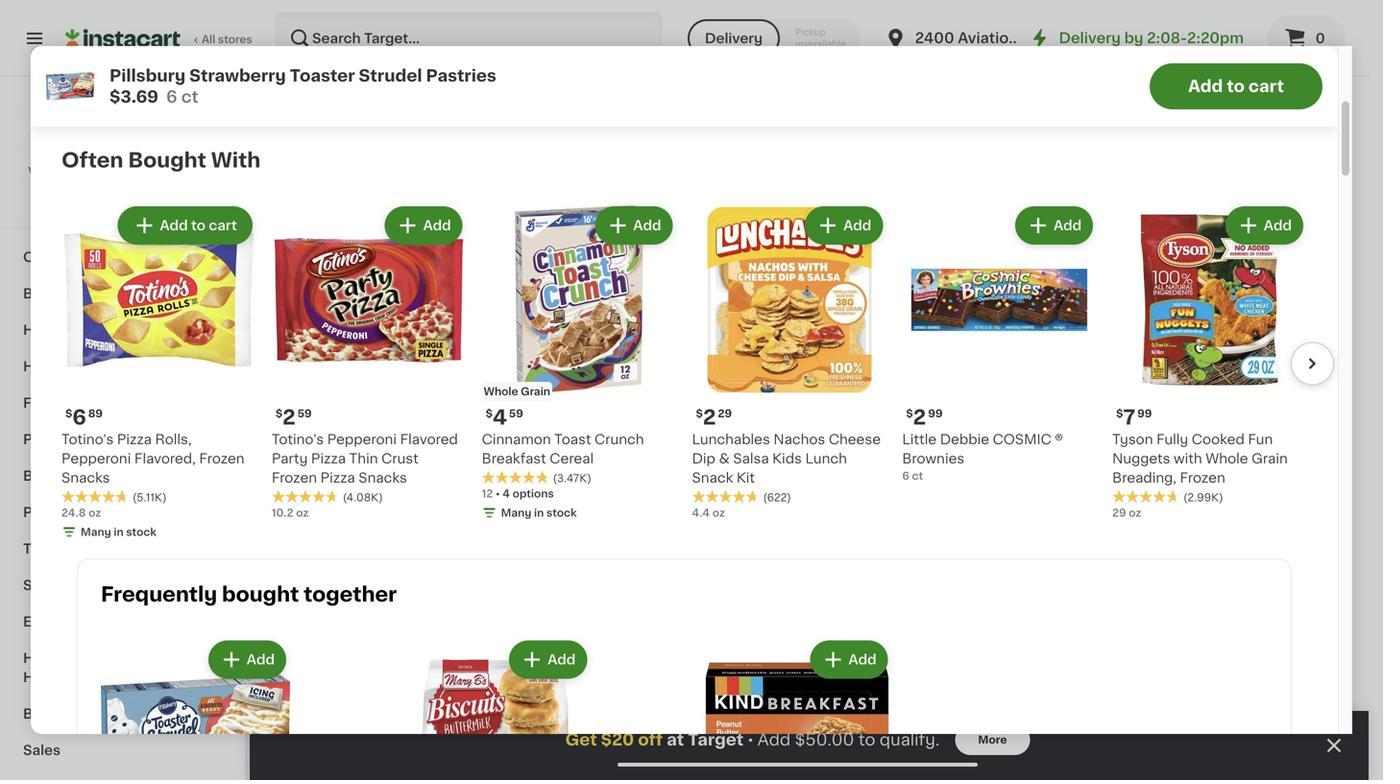 Task type: locate. For each thing, give the bounding box(es) containing it.
0 horizontal spatial 29
[[718, 409, 732, 419]]

10.2
[[272, 508, 293, 519]]

1 horizontal spatial to
[[858, 732, 875, 749]]

party & gift supplies
[[23, 433, 168, 447]]

4 oz from the left
[[1129, 508, 1141, 519]]

kids for buy any 2, save $0.50
[[1218, 546, 1248, 559]]

59 up 12
[[491, 463, 506, 474]]

with inside tyson fully cooked fun nuggets with whole grain breading, frozen
[[1174, 452, 1202, 466]]

product group
[[878, 3, 1149, 170], [1156, 3, 1383, 171], [61, 203, 256, 544], [272, 203, 466, 521], [482, 203, 677, 525], [692, 203, 887, 521], [902, 203, 1097, 484], [1112, 203, 1307, 521], [288, 291, 449, 557], [464, 291, 625, 599], [641, 291, 801, 576], [817, 291, 978, 556], [993, 291, 1154, 599], [1169, 291, 1330, 655], [101, 637, 290, 781], [402, 637, 591, 781], [703, 637, 892, 781], [464, 751, 625, 781], [641, 751, 801, 781], [817, 751, 978, 781]]

1 horizontal spatial 5
[[1309, 6, 1323, 26]]

honey inside 'honey nut cheerios heart healthy gluten free breakfast cereal'
[[993, 488, 1038, 501]]

0
[[1315, 32, 1325, 45]]

whole grain for 59
[[466, 441, 533, 452]]

get $20 off at target • add $50.00 to qualify.
[[565, 732, 940, 749]]

1 vertical spatial add to cart
[[160, 219, 237, 233]]

party
[[23, 433, 61, 447], [272, 452, 308, 466]]

4 up 4 59
[[493, 408, 507, 428]]

free inside product group
[[860, 441, 885, 452]]

1 vertical spatial buy
[[1175, 490, 1196, 501]]

0 horizontal spatial ct
[[181, 89, 198, 105]]

3 oz from the left
[[296, 508, 309, 519]]

frozen up bakery
[[23, 68, 70, 82]]

1 vertical spatial view
[[28, 166, 54, 176]]

snacks inside totino's pizza rolls, pepperoni flavored, frozen snacks
[[61, 472, 110, 485]]

frozen up 10.2 oz on the left of the page
[[272, 472, 317, 485]]

pastries for pillsbury strawberry toaster strudel pastries
[[394, 507, 448, 521]]

1 horizontal spatial snacks
[[358, 472, 407, 485]]

honey
[[1298, 50, 1343, 64], [993, 488, 1038, 501]]

1 horizontal spatial totino's
[[272, 433, 324, 447]]

0 vertical spatial many
[[501, 508, 531, 519]]

pizza left thin
[[311, 452, 346, 466]]

all stores
[[202, 34, 252, 45]]

1 vertical spatial pastries
[[394, 507, 448, 521]]

product group containing 7
[[1112, 203, 1307, 521]]

stores
[[218, 34, 252, 45]]

$ inside $ 2 59
[[275, 409, 283, 419]]

0 horizontal spatial gluten-
[[819, 441, 860, 452]]

pastries
[[426, 68, 496, 84], [394, 507, 448, 521]]

4 right 12
[[503, 489, 510, 499]]

0 vertical spatial pastries
[[426, 68, 496, 84]]

$ inside $ 6 89
[[65, 409, 72, 419]]

cinnamon toast crunch breakfast cereal down snack
[[641, 488, 758, 540]]

instacart logo image
[[65, 27, 181, 50]]

1 horizontal spatial •
[[747, 733, 754, 748]]

2 up $ 3 69
[[283, 408, 296, 428]]

in inside product group
[[114, 527, 124, 538]]

1 horizontal spatial $ 2 99
[[1173, 462, 1210, 483]]

6 down the keto
[[902, 471, 909, 482]]

2 oz from the left
[[712, 508, 725, 519]]

bought
[[222, 585, 299, 605]]

eligible left i in the right of the page
[[1338, 149, 1378, 160]]

29 inside $ 2 29
[[718, 409, 732, 419]]

2400 aviation dr button
[[884, 12, 1039, 65]]

0 vertical spatial with
[[1100, 43, 1129, 57]]

3
[[299, 462, 312, 483]]

sporting
[[23, 579, 83, 593]]

free inside 'honey nut cheerios heart healthy gluten free breakfast cereal'
[[993, 526, 1023, 540]]

2 left the for
[[1050, 33, 1056, 44]]

1 vertical spatial add to cart button
[[119, 209, 251, 243]]

strawberry for pillsbury strawberry toaster strudel pastries
[[350, 488, 424, 501]]

dry goods & pasta link
[[12, 203, 233, 239]]

1 vertical spatial many
[[81, 527, 111, 538]]

view all link
[[701, 3, 874, 147]]

$ inside $ 2 29
[[696, 409, 703, 419]]

view inside popup button
[[1109, 235, 1142, 248]]

honey for honey nut cheerios heart healthy gluten free breakfast cereal
[[993, 488, 1038, 501]]

delivery
[[1059, 31, 1121, 45], [705, 32, 763, 45]]

cinnamon toast crunch breakfast cereal
[[482, 433, 644, 466], [464, 488, 582, 540], [641, 488, 758, 540]]

& right toys
[[59, 543, 70, 556]]

buy up pop-
[[1175, 490, 1196, 501]]

many inside product group
[[81, 527, 111, 538]]

see inside item carousel 'region'
[[1189, 631, 1215, 645]]

1 vertical spatial target
[[688, 732, 744, 749]]

• inside item carousel 'region'
[[496, 489, 500, 499]]

whole grain up $ 4 59
[[484, 387, 550, 397]]

with inside the view pricing policy. not affiliated with instacart.
[[79, 181, 102, 192]]

whole grain up dip
[[643, 441, 709, 452]]

frozen inside totino's pepperoni flavored party pizza thin crust frozen pizza snacks
[[272, 472, 317, 485]]

& down 'lunchables'
[[719, 452, 730, 466]]

gluten- up lunch
[[819, 441, 860, 452]]

view down directions button
[[701, 134, 727, 145]]

1 horizontal spatial honey
[[1298, 50, 1343, 64]]

ct up see eligible i button
[[1308, 125, 1319, 136]]

$ inside $ 5 59
[[1302, 7, 1309, 17]]

4 up 12
[[475, 462, 490, 483]]

99 for tyson fully cooked fun nuggets with whole grain breading, frozen
[[1137, 409, 1152, 419]]

0 horizontal spatial delivery
[[705, 32, 763, 45]]

0 horizontal spatial honey
[[993, 488, 1038, 501]]

kids inside pop-tarts toaster pastries, breakfast foods, kids snacks, frosted brown sugar cinnamon
[[1218, 546, 1248, 559]]

cart down with
[[209, 219, 237, 233]]

gift
[[78, 433, 105, 447]]

books & magazines
[[23, 708, 159, 721]]

pizza up the (4.08k)
[[320, 472, 355, 485]]

toaster inside pillsbury strawberry toaster strudel pastries
[[288, 507, 338, 521]]

many in stock for 6
[[81, 527, 156, 538]]

0 horizontal spatial stock
[[126, 527, 156, 538]]

pizza
[[117, 433, 152, 447], [311, 452, 346, 466], [320, 472, 355, 485]]

view for view all (50+)
[[1109, 235, 1142, 248]]

0 vertical spatial stock
[[546, 508, 577, 519]]

0 horizontal spatial all
[[202, 34, 215, 45]]

99 for little debbie cosmic ® brownies
[[928, 409, 943, 419]]

0 horizontal spatial target
[[100, 143, 145, 157]]

add to cart down guarantee
[[160, 219, 237, 233]]

toaster inside the pillsbury strawberry toaster strudel pastries $3.69 6 ct
[[290, 68, 355, 84]]

0 horizontal spatial in
[[114, 527, 124, 538]]

delivery button
[[688, 19, 780, 58]]

0 vertical spatial view
[[701, 134, 727, 145]]

pillsbury inside the pillsbury strawberry toaster strudel pastries $3.69 6 ct
[[109, 68, 186, 84]]

7
[[1123, 408, 1135, 428]]

0 vertical spatial all
[[202, 34, 215, 45]]

all down directions button
[[730, 134, 743, 145]]

totino's down $ 2 59
[[272, 433, 324, 447]]

0 horizontal spatial free
[[860, 441, 885, 452]]

1 vertical spatial pepperoni
[[61, 452, 131, 466]]

stock inside product group
[[126, 527, 156, 538]]

0 vertical spatial eligible
[[1338, 149, 1378, 160]]

4.4 oz
[[692, 508, 725, 519]]

satisfaction
[[81, 200, 145, 211]]

& inside the dry goods & pasta link
[[101, 214, 112, 228]]

totino's for 2
[[272, 433, 324, 447]]

0 horizontal spatial many
[[81, 527, 111, 538]]

product group containing 3
[[288, 291, 449, 557]]

by
[[1124, 31, 1143, 45]]

$ 2 99 up the little
[[906, 408, 943, 428]]

pastries inside pillsbury strawberry toaster strudel pastries
[[394, 507, 448, 521]]

strudel inside pillsbury strawberry toaster strudel pastries
[[342, 507, 391, 521]]

buy left the for
[[1026, 33, 1047, 44]]

pillsbury for pillsbury strawberry toaster strudel pastries $3.69 6 ct
[[109, 68, 186, 84]]

free left the keto
[[860, 441, 885, 452]]

place your order with peace of mind.
[[986, 43, 1232, 57]]

toast down kit
[[713, 488, 750, 501]]

24.8
[[61, 508, 86, 519]]

1 horizontal spatial eligible
[[1338, 149, 1378, 160]]

deli link
[[12, 130, 233, 166]]

1 horizontal spatial gluten-
[[995, 441, 1037, 452]]

target up policy.
[[100, 143, 145, 157]]

cinnamon down $ 4 59
[[482, 433, 551, 447]]

cereal down the $5.99 element
[[641, 526, 685, 540]]

1 totino's from the left
[[61, 433, 114, 447]]

1 horizontal spatial strawberry
[[350, 488, 424, 501]]

$ inside $ 4 59
[[486, 409, 493, 419]]

bought
[[128, 151, 206, 171]]

cart down 0 button
[[1248, 78, 1284, 95]]

oz right 10.2
[[296, 508, 309, 519]]

toaster for 3
[[288, 507, 338, 521]]

99 right 7
[[1137, 409, 1152, 419]]

many in stock for 4
[[501, 508, 577, 519]]

frozen inside totino's pizza rolls, pepperoni flavored, frozen snacks
[[199, 452, 245, 466]]

gluten- inside product group
[[819, 441, 860, 452]]

together
[[304, 585, 397, 605]]

strawberry down stores
[[189, 68, 286, 84]]

1 horizontal spatial kids
[[1218, 546, 1248, 559]]

12
[[482, 489, 493, 499]]

0 vertical spatial target
[[100, 143, 145, 157]]

1 vertical spatial pillsbury
[[288, 488, 346, 501]]

delivery inside button
[[705, 32, 763, 45]]

99 inside $ 7 99
[[1137, 409, 1152, 419]]

1 horizontal spatial many
[[501, 508, 531, 519]]

cheerios
[[1069, 488, 1130, 501]]

0 vertical spatial honey
[[1298, 50, 1343, 64]]

2 gluten- from the left
[[995, 441, 1037, 452]]

& right improvement
[[165, 652, 176, 666]]

totino's inside totino's pizza rolls, pepperoni flavored, frozen snacks
[[61, 433, 114, 447]]

1 vertical spatial with
[[79, 181, 102, 192]]

1 horizontal spatial cart
[[1248, 78, 1284, 95]]

cereal up (3.47k) on the bottom left of page
[[550, 452, 594, 466]]

1 horizontal spatial add to cart
[[1188, 78, 1284, 95]]

& right the books
[[70, 708, 81, 721]]

gluten- left the ® at the right bottom
[[995, 441, 1037, 452]]

0 horizontal spatial many in stock
[[81, 527, 156, 538]]

1 vertical spatial 4
[[475, 462, 490, 483]]

$ 4 59
[[486, 408, 523, 428]]

bakery
[[23, 105, 72, 118]]

many up games
[[81, 527, 111, 538]]

honey maid 
[[1298, 50, 1383, 102]]

1 gluten- from the left
[[819, 441, 860, 452]]

0 vertical spatial 29
[[718, 409, 732, 419]]

buy
[[1026, 33, 1047, 44], [1175, 490, 1196, 501]]

item carousel region
[[35, 195, 1334, 552], [288, 222, 1330, 666], [288, 681, 1330, 781]]

pepperoni inside totino's pepperoni flavored party pizza thin crust frozen pizza snacks
[[327, 433, 397, 447]]

frozen up any
[[1180, 472, 1225, 485]]

view up prepared
[[28, 166, 54, 176]]

add to cart button down mind.
[[1150, 63, 1323, 109]]

all
[[202, 34, 215, 45], [730, 134, 743, 145]]

fresh
[[288, 691, 348, 711]]

2 vertical spatial to
[[858, 732, 875, 749]]

(50+)
[[1164, 235, 1201, 248]]

0 vertical spatial in
[[534, 508, 544, 519]]

toaster inside pop-tarts toaster pastries, breakfast foods, kids snacks, frosted brown sugar cinnamon
[[1238, 507, 1288, 521]]

kids for 2
[[772, 452, 802, 466]]

nut
[[1041, 488, 1066, 501]]

view left "all"
[[1109, 235, 1142, 248]]

with for view pricing policy. not affiliated with instacart.
[[79, 181, 102, 192]]

fresh vegetables
[[288, 691, 473, 711]]

treatment tracker modal dialog
[[250, 712, 1369, 781]]

in down options
[[534, 508, 544, 519]]

2 for buy any 2, save $0.50
[[1180, 462, 1193, 483]]

0 vertical spatial goods
[[52, 214, 98, 228]]

grain inside tyson fully cooked fun nuggets with whole grain breading, frozen
[[1252, 452, 1288, 466]]

0 horizontal spatial $ 2 99
[[906, 408, 943, 428]]

free for 11
[[860, 441, 885, 452]]

$8
[[1077, 33, 1091, 44]]

1 vertical spatial eligible
[[1218, 631, 1269, 645]]

see down the "6 ct" on the right of page
[[1315, 149, 1336, 160]]

honey inside honey maid
[[1298, 50, 1343, 64]]

strudel for pillsbury strawberry toaster strudel pastries $3.69 6 ct
[[359, 68, 422, 84]]

& left gift
[[64, 433, 75, 447]]

2 horizontal spatial with
[[1174, 452, 1202, 466]]

with for tyson fully cooked fun nuggets with whole grain breading, frozen
[[1174, 452, 1202, 466]]

view inside the view pricing policy. not affiliated with instacart.
[[28, 166, 54, 176]]

0 horizontal spatial add to cart
[[160, 219, 237, 233]]

pizza up the flavored,
[[117, 433, 152, 447]]

strudel inside the pillsbury strawberry toaster strudel pastries $3.69 6 ct
[[359, 68, 422, 84]]

pastries inside the pillsbury strawberry toaster strudel pastries $3.69 6 ct
[[426, 68, 496, 84]]

delivery for delivery by 2:08-2:20pm
[[1059, 31, 1121, 45]]

1 vertical spatial many in stock
[[81, 527, 156, 538]]

grain down fun
[[1252, 452, 1288, 466]]

free for honey nut cheerios heart healthy gluten free breakfast cereal
[[1037, 441, 1061, 452]]

strawberry inside the pillsbury strawberry toaster strudel pastries $3.69 6 ct
[[189, 68, 286, 84]]

all stores link
[[65, 12, 254, 65]]

crunch for 59
[[464, 507, 514, 521]]

breading,
[[1112, 472, 1176, 485]]

$ inside $ 7 99
[[1116, 409, 1123, 419]]

59 up "12 • 4 options"
[[509, 409, 523, 419]]

whole inside tyson fully cooked fun nuggets with whole grain breading, frozen
[[1206, 452, 1248, 466]]

$ for lunchables nachos cheese dip & salsa kids lunch snack kit
[[696, 409, 703, 419]]

• left $50.00
[[747, 733, 754, 748]]

toaster for buy any 2, save $0.50
[[1238, 507, 1288, 521]]

4 59
[[475, 462, 506, 483]]

1 vertical spatial ct
[[1308, 125, 1319, 136]]

see eligible items
[[1189, 631, 1311, 645]]

0 vertical spatial party
[[23, 433, 61, 447]]

maid
[[1347, 50, 1380, 64]]

1 vertical spatial strawberry
[[350, 488, 424, 501]]

lunchables
[[692, 433, 770, 447]]

& inside books & magazines link
[[70, 708, 81, 721]]

& inside lunchables nachos cheese dip & salsa kids lunch snack kit
[[719, 452, 730, 466]]

strawberry down crust
[[350, 488, 424, 501]]

69
[[314, 463, 329, 474]]

1 vertical spatial cart
[[209, 219, 237, 233]]

home
[[23, 652, 65, 666]]

2 horizontal spatial free
[[1037, 441, 1061, 452]]

0 horizontal spatial kids
[[772, 452, 802, 466]]

59 inside $ 5 59
[[1325, 7, 1339, 17]]

99 up any
[[1195, 463, 1210, 474]]

directions
[[492, 59, 564, 73]]

1 5 from the left
[[1031, 6, 1044, 26]]

1 vertical spatial strudel
[[342, 507, 391, 521]]

cinnamon down 'frosted'
[[1169, 584, 1238, 597]]

59 for 5
[[1325, 7, 1339, 17]]

supplies
[[108, 433, 168, 447]]

with right $8
[[1100, 43, 1129, 57]]

1 horizontal spatial all
[[730, 134, 743, 145]]

$ 2 99 up (2.99k)
[[1173, 462, 1210, 483]]

1 horizontal spatial in
[[534, 508, 544, 519]]

0 vertical spatial $ 2 99
[[906, 408, 943, 428]]

0 horizontal spatial pillsbury
[[109, 68, 186, 84]]

kids up the brown
[[1218, 546, 1248, 559]]

1 horizontal spatial pepperoni
[[327, 433, 397, 447]]

fully
[[1156, 433, 1188, 447]]

• inside the get $20 off at target • add $50.00 to qualify.
[[747, 733, 754, 748]]

2 vertical spatial goods
[[87, 579, 133, 593]]

sporting goods
[[23, 579, 133, 593]]

2 totino's from the left
[[272, 433, 324, 447]]

0 vertical spatial pepperoni
[[327, 433, 397, 447]]

ct down brownies
[[912, 471, 923, 482]]

59 up 0
[[1325, 7, 1339, 17]]

whole grain up 4 59
[[466, 441, 533, 452]]

99 up the little
[[928, 409, 943, 419]]

10.2 oz
[[272, 508, 309, 519]]

12 • 4 options
[[482, 489, 554, 499]]

1 vertical spatial in
[[114, 527, 124, 538]]

1 vertical spatial stock
[[126, 527, 156, 538]]

honey down 0
[[1298, 50, 1343, 64]]

see for see eligible i
[[1315, 149, 1336, 160]]

59 for 2
[[297, 409, 312, 419]]

$ 2 59
[[275, 408, 312, 428]]

add to cart button inside product group
[[119, 209, 251, 243]]

$ 2 99
[[906, 408, 943, 428], [1173, 462, 1210, 483]]

frozen right the flavored,
[[199, 452, 245, 466]]

gluten-free whole grain
[[995, 441, 1135, 452]]

1 vertical spatial kids
[[1218, 546, 1248, 559]]

tyson
[[1112, 433, 1153, 447]]

with down pricing
[[79, 181, 102, 192]]

1 horizontal spatial free
[[993, 526, 1023, 540]]

5 up 0
[[1309, 6, 1323, 26]]

0 horizontal spatial totino's
[[61, 433, 114, 447]]

with down fully
[[1174, 452, 1202, 466]]

many in stock down options
[[501, 508, 577, 519]]

6 right "$3.69" on the left top of page
[[166, 89, 177, 105]]

0 vertical spatial kids
[[772, 452, 802, 466]]

totino's inside totino's pepperoni flavored party pizza thin crust frozen pizza snacks
[[272, 433, 324, 447]]

pizza inside totino's pizza rolls, pepperoni flavored, frozen snacks
[[117, 433, 152, 447]]

pillsbury up "$3.69" on the left top of page
[[109, 68, 186, 84]]

$ inside $ 11 99
[[821, 463, 828, 474]]

59 inside $ 4 59
[[509, 409, 523, 419]]

2 up the little
[[913, 408, 926, 428]]

view for view all
[[701, 134, 727, 145]]

0 vertical spatial add to cart button
[[1150, 63, 1323, 109]]

$ inside $ 3 69
[[292, 463, 299, 474]]

breakfast inside pop-tarts toaster pastries, breakfast foods, kids snacks, frosted brown sugar cinnamon
[[1231, 526, 1295, 540]]

5 up dr in the right of the page
[[1031, 6, 1044, 26]]

0 vertical spatial ct
[[181, 89, 198, 105]]

1 horizontal spatial add to cart button
[[1150, 63, 1323, 109]]

1 oz from the left
[[88, 508, 101, 519]]

at
[[667, 732, 684, 749]]

peace
[[1132, 43, 1174, 57]]

kids inside lunchables nachos cheese dip & salsa kids lunch snack kit
[[772, 452, 802, 466]]

to inside "treatment tracker modal" dialog
[[858, 732, 875, 749]]

0 horizontal spatial see
[[1189, 631, 1215, 645]]

99 right '11'
[[847, 463, 862, 474]]

& down satisfaction
[[101, 214, 112, 228]]

0 horizontal spatial buy
[[1026, 33, 1047, 44]]

1 snacks from the left
[[61, 472, 110, 485]]

cinnamon toast crunch breakfast cereal for 59
[[464, 488, 582, 540]]

pillsbury inside pillsbury strawberry toaster strudel pastries
[[288, 488, 346, 501]]

cinnamon toast crunch breakfast cereal up (3.47k) on the bottom left of page
[[482, 433, 644, 466]]

add button
[[932, 9, 1007, 44], [1211, 9, 1285, 44], [387, 209, 461, 243], [597, 209, 671, 243], [807, 209, 881, 243], [1017, 209, 1091, 243], [1227, 209, 1301, 243], [369, 297, 443, 332], [545, 297, 619, 332], [722, 297, 796, 332], [898, 297, 972, 332], [1074, 297, 1148, 332], [210, 643, 284, 678], [511, 643, 585, 678], [812, 643, 886, 678], [722, 756, 796, 781], [898, 756, 972, 781]]

gluten- for honey nut cheerios heart healthy gluten free breakfast cereal
[[995, 441, 1037, 452]]

$ 6 89
[[65, 408, 103, 428]]

buy inside '5 buy 2 for $8'
[[1026, 33, 1047, 44]]

None search field
[[275, 12, 663, 65]]

toast
[[554, 433, 591, 447], [537, 488, 574, 501], [713, 488, 750, 501]]

2 snacks from the left
[[358, 472, 407, 485]]

party down floral on the left of the page
[[23, 433, 61, 447]]

oz down breading,
[[1129, 508, 1141, 519]]

2 for lunchables nachos cheese dip & salsa kids lunch snack kit
[[703, 408, 716, 428]]

1 vertical spatial 29
[[1112, 508, 1126, 519]]

oz for lunchables nachos cheese dip & salsa kids lunch snack kit
[[712, 508, 725, 519]]

aviation
[[958, 31, 1018, 45]]

totino's pizza rolls, pepperoni flavored, frozen snacks
[[61, 433, 245, 485]]

snacks down crust
[[358, 472, 407, 485]]

1 horizontal spatial many in stock
[[501, 508, 577, 519]]

tarts
[[1201, 507, 1234, 521]]

59 inside $ 2 59
[[297, 409, 312, 419]]

1 vertical spatial $ 2 99
[[1173, 462, 1210, 483]]

1 horizontal spatial view
[[701, 134, 727, 145]]

2 vertical spatial ct
[[912, 471, 923, 482]]

1 horizontal spatial see
[[1315, 149, 1336, 160]]

goods
[[52, 214, 98, 228], [81, 251, 127, 264], [87, 579, 133, 593]]

little
[[902, 433, 937, 447]]

cereal down 12
[[464, 526, 508, 540]]

goods down games
[[87, 579, 133, 593]]

honey up heart
[[993, 488, 1038, 501]]

cereal inside 'honey nut cheerios heart healthy gluten free breakfast cereal'
[[1094, 526, 1138, 540]]

oz
[[88, 508, 101, 519], [712, 508, 725, 519], [296, 508, 309, 519], [1129, 508, 1141, 519]]

1 vertical spatial honey
[[993, 488, 1038, 501]]

target inside "treatment tracker modal" dialog
[[688, 732, 744, 749]]

snacks,
[[1251, 546, 1303, 559]]

product group containing 6
[[61, 203, 256, 544]]

get
[[565, 732, 597, 749]]

to right $50.00
[[858, 732, 875, 749]]

0 horizontal spatial with
[[79, 181, 102, 192]]

0 vertical spatial pillsbury
[[109, 68, 186, 84]]

kids
[[772, 452, 802, 466], [1218, 546, 1248, 559]]

see for see eligible items
[[1189, 631, 1215, 645]]

& left soups
[[130, 251, 141, 264]]

see down 'frosted'
[[1189, 631, 1215, 645]]

2 horizontal spatial to
[[1227, 78, 1245, 95]]

stock for 6
[[126, 527, 156, 538]]

1 vertical spatial to
[[191, 219, 206, 233]]

pastries,
[[1169, 526, 1227, 540]]

target right at
[[688, 732, 744, 749]]

$ for cinnamon toast crunch breakfast cereal
[[486, 409, 493, 419]]

toys
[[23, 543, 56, 556]]

frosted
[[1169, 565, 1221, 578]]

in up games
[[114, 527, 124, 538]]

party left 69
[[272, 452, 308, 466]]

snacks inside totino's pepperoni flavored party pizza thin crust frozen pizza snacks
[[358, 472, 407, 485]]

toast up (3.47k) on the bottom left of page
[[554, 433, 591, 447]]

add to cart down mind.
[[1188, 78, 1284, 95]]

0 vertical spatial •
[[496, 489, 500, 499]]

59 up "3"
[[297, 409, 312, 419]]

2 up (2.99k)
[[1180, 462, 1193, 483]]

cinnamon toast crunch breakfast cereal down 4 59
[[464, 488, 582, 540]]

oz right 24.8
[[88, 508, 101, 519]]

0 horizontal spatial strawberry
[[189, 68, 286, 84]]

strawberry inside pillsbury strawberry toaster strudel pastries
[[350, 488, 424, 501]]

add to cart button up soups
[[119, 209, 251, 243]]

cooked
[[1192, 433, 1245, 447]]

many down "12 • 4 options"
[[501, 508, 531, 519]]



Task type: describe. For each thing, give the bounding box(es) containing it.
oz for totino's pepperoni flavored party pizza thin crust frozen pizza snacks
[[296, 508, 309, 519]]

pasta
[[115, 214, 154, 228]]

salsa
[[733, 452, 769, 466]]

party inside totino's pepperoni flavored party pizza thin crust frozen pizza snacks
[[272, 452, 308, 466]]

sales
[[23, 744, 61, 758]]

little debbie cosmic ® brownies 6 ct
[[902, 433, 1063, 482]]

cinnamon inside pop-tarts toaster pastries, breakfast foods, kids snacks, frosted brown sugar cinnamon
[[1169, 584, 1238, 597]]

see eligible i
[[1315, 149, 1383, 160]]

59 inside 4 59
[[491, 463, 506, 474]]

whole right the ® at the right bottom
[[1068, 441, 1103, 452]]

household
[[23, 324, 99, 337]]

0 horizontal spatial to
[[191, 219, 206, 233]]

dry goods & pasta
[[23, 214, 154, 228]]

6 inside little debbie cosmic ® brownies 6 ct
[[902, 471, 909, 482]]

more
[[978, 735, 1007, 746]]

eligible for i
[[1338, 149, 1378, 160]]

honeymaid recipes image
[[289, 0, 685, 198]]

electronics link
[[12, 604, 233, 641]]

product group containing 11
[[817, 291, 978, 556]]

2 inside '5 buy 2 for $8'
[[1050, 33, 1056, 44]]

honey for honey maid 
[[1298, 50, 1343, 64]]

29 oz
[[1112, 508, 1141, 519]]

delivery for delivery
[[705, 32, 763, 45]]

delivery by 2:08-2:20pm
[[1059, 31, 1244, 45]]

goods for sporting
[[87, 579, 133, 593]]

many for 4
[[501, 508, 531, 519]]

honey nut cheerios heart healthy gluten free breakfast cereal
[[993, 488, 1138, 540]]

sales link
[[12, 733, 233, 769]]

tyson fully cooked fun nuggets with whole grain breading, frozen
[[1112, 433, 1288, 485]]

breakfast link
[[12, 276, 233, 312]]

honeymaid image
[[701, 3, 736, 38]]

snack
[[692, 472, 733, 485]]

$ for totino's pizza rolls, pepperoni flavored, frozen snacks
[[65, 409, 72, 419]]

crust
[[381, 452, 418, 466]]

& inside "party & gift supplies" link
[[64, 433, 75, 447]]

order
[[1061, 43, 1097, 57]]

$3.69
[[109, 89, 159, 105]]

in for 4
[[534, 508, 544, 519]]

foods,
[[1169, 546, 1215, 559]]

6 left 89
[[72, 408, 86, 428]]

nuggets
[[1112, 452, 1170, 466]]

add inside "treatment tracker modal" dialog
[[757, 732, 791, 749]]

2 vertical spatial 4
[[503, 489, 510, 499]]

see eligible items button
[[1169, 622, 1330, 655]]

sugar
[[1271, 565, 1310, 578]]

cinnamon down 4 59
[[464, 488, 533, 501]]

pillsbury strawberry toaster strudel pastries $3.69 6 ct
[[109, 68, 496, 105]]

2,
[[1222, 490, 1232, 501]]

pastries for pillsbury strawberry toaster strudel pastries $3.69 6 ct
[[426, 68, 496, 84]]

& inside canned goods & soups link
[[130, 251, 141, 264]]

flavored,
[[134, 452, 196, 466]]

1 horizontal spatial with
[[1100, 43, 1129, 57]]

$ for honey maid 
[[1302, 7, 1309, 17]]

strawberry for pillsbury strawberry toaster strudel pastries $3.69 6 ct
[[189, 68, 286, 84]]

debbie
[[940, 433, 989, 447]]

gluten-free keto
[[819, 441, 918, 452]]

foods
[[90, 178, 133, 191]]

view for view pricing policy. not affiliated with instacart.
[[28, 166, 54, 176]]

grain down $ 4 59
[[503, 441, 533, 452]]

59 for 4
[[509, 409, 523, 419]]

in for 6
[[114, 527, 124, 538]]

ct inside the pillsbury strawberry toaster strudel pastries $3.69 6 ct
[[181, 89, 198, 105]]

cinnamon up 4.4
[[641, 488, 710, 501]]

$0.50
[[1262, 490, 1294, 501]]

all
[[1145, 235, 1161, 248]]

24.8 oz
[[61, 508, 101, 519]]

floral link
[[12, 385, 233, 422]]

whole up 4 59
[[466, 441, 501, 452]]

0 horizontal spatial party
[[23, 433, 61, 447]]

$ for little debbie cosmic ® brownies
[[906, 409, 913, 419]]

1 vertical spatial pizza
[[311, 452, 346, 466]]

mind.
[[1195, 43, 1232, 57]]

guarantee
[[148, 200, 204, 211]]

prepared
[[23, 178, 87, 191]]

& inside the home improvement & hardware
[[165, 652, 176, 666]]

$20
[[601, 732, 634, 749]]

totino's for 6
[[61, 433, 114, 447]]

grain up dip
[[680, 441, 709, 452]]

prepared foods
[[23, 178, 133, 191]]

eligible for items
[[1218, 631, 1269, 645]]

totino's pepperoni flavored party pizza thin crust frozen pizza snacks
[[272, 433, 458, 485]]

$50.00
[[795, 732, 854, 749]]

goods for dry
[[52, 214, 98, 228]]

5 buy 2 for $8
[[1026, 6, 1091, 44]]

view all
[[701, 134, 743, 145]]

$ 7 99
[[1116, 408, 1152, 428]]

6 up see eligible i button
[[1298, 125, 1306, 136]]

whole up the $5.99 element
[[643, 441, 677, 452]]

pillsbury for pillsbury strawberry toaster strudel pastries
[[288, 488, 346, 501]]

6 inside the pillsbury strawberry toaster strudel pastries $3.69 6 ct
[[166, 89, 177, 105]]

2:08-
[[1147, 31, 1187, 45]]

cheese
[[829, 433, 881, 447]]

$4.59 element
[[993, 460, 1154, 485]]

canned goods & soups link
[[12, 239, 233, 276]]

2 5 from the left
[[1309, 6, 1323, 26]]

bakery link
[[12, 93, 233, 130]]

brownies
[[902, 452, 965, 466]]

ct inside little debbie cosmic ® brownies 6 ct
[[912, 471, 923, 482]]

$ for buy any 2, save $0.50
[[1173, 463, 1180, 474]]

99 for buy any 2, save $0.50
[[1195, 463, 1210, 474]]

target logo image
[[104, 100, 141, 136]]

(3.47k)
[[553, 474, 591, 484]]

breakfast inside 'honey nut cheerios heart healthy gluten free breakfast cereal'
[[1026, 526, 1091, 540]]

item carousel region containing fresh vegetables
[[288, 681, 1330, 781]]

your
[[1027, 43, 1057, 57]]

goods for canned
[[81, 251, 127, 264]]

0 horizontal spatial cart
[[209, 219, 237, 233]]

stock for 4
[[546, 508, 577, 519]]

nachos
[[774, 433, 825, 447]]

2 for totino's pepperoni flavored party pizza thin crust frozen pizza snacks
[[283, 408, 296, 428]]

item carousel region containing 6
[[35, 195, 1334, 552]]

crunch for 4
[[595, 433, 644, 447]]

toast for 59
[[537, 488, 574, 501]]

pepperoni inside totino's pizza rolls, pepperoni flavored, frozen snacks
[[61, 452, 131, 466]]

toys & games link
[[12, 531, 233, 568]]

toys & games
[[23, 543, 123, 556]]

canned
[[23, 251, 78, 264]]

baby
[[23, 470, 59, 483]]

health
[[23, 360, 69, 374]]

$ for pillsbury strawberry toaster strudel pastries
[[292, 463, 299, 474]]

hardware
[[23, 671, 90, 685]]

frequently bought together
[[101, 585, 397, 605]]

frozen inside tyson fully cooked fun nuggets with whole grain breading, frozen
[[1180, 472, 1225, 485]]

oz for tyson fully cooked fun nuggets with whole grain breading, frozen
[[1129, 508, 1141, 519]]

0 vertical spatial to
[[1227, 78, 1245, 95]]

5 inside '5 buy 2 for $8'
[[1031, 6, 1044, 26]]

dip
[[692, 452, 715, 466]]

i
[[1380, 149, 1383, 160]]

0 button
[[1267, 15, 1346, 61]]

2 for little debbie cosmic ® brownies
[[913, 408, 926, 428]]

health care link
[[12, 349, 233, 385]]

oz for totino's pizza rolls, pepperoni flavored, frozen snacks
[[88, 508, 101, 519]]

$ for tyson fully cooked fun nuggets with whole grain breading, frozen
[[1116, 409, 1123, 419]]

toast for 4
[[554, 433, 591, 447]]

items
[[1272, 631, 1311, 645]]

gluten- for 11
[[819, 441, 860, 452]]

target link
[[100, 100, 145, 159]]

whole up $ 4 59
[[484, 387, 518, 397]]

2 vertical spatial pizza
[[320, 472, 355, 485]]

electronics
[[23, 616, 102, 629]]

$ 2 99 for buy any 2, save $0.50
[[1173, 462, 1210, 483]]

more button
[[955, 725, 1030, 756]]

$5.99 element
[[641, 460, 801, 485]]

(5.11k)
[[133, 493, 167, 503]]

buy any 2, save $0.50
[[1175, 490, 1294, 501]]

save
[[1234, 490, 1259, 501]]

whole grain for 4
[[484, 387, 550, 397]]

party & gift supplies link
[[12, 422, 233, 458]]

rolls,
[[155, 433, 192, 447]]

(4.08k)
[[343, 493, 383, 503]]

dry
[[23, 214, 48, 228]]

heart
[[993, 507, 1031, 521]]

$ for totino's pepperoni flavored party pizza thin crust frozen pizza snacks
[[275, 409, 283, 419]]

100% satisfaction guarantee
[[49, 200, 204, 211]]

place
[[986, 43, 1023, 57]]

often bought with
[[61, 151, 261, 171]]

with
[[211, 151, 261, 171]]

4.4
[[692, 508, 710, 519]]

cinnamon toast crunch breakfast cereal for 4
[[482, 433, 644, 466]]

home improvement & hardware
[[23, 652, 176, 685]]

qualify.
[[880, 732, 940, 749]]

grain up $ 4 59
[[521, 387, 550, 397]]

0 vertical spatial 4
[[493, 408, 507, 428]]

item carousel region containing breakfast
[[288, 222, 1330, 666]]

0 vertical spatial cart
[[1248, 78, 1284, 95]]

service type group
[[688, 19, 861, 58]]

$ 2 99 for little debbie cosmic ® brownies
[[906, 408, 943, 428]]

1 horizontal spatial buy
[[1175, 490, 1196, 501]]

many for 6
[[81, 527, 111, 538]]

& inside toys & games 'link'
[[59, 543, 70, 556]]

grain up nuggets
[[1105, 441, 1135, 452]]

0 vertical spatial add to cart
[[1188, 78, 1284, 95]]

strudel for pillsbury strawberry toaster strudel pastries
[[342, 507, 391, 521]]

1 vertical spatial all
[[730, 134, 743, 145]]

99 inside $ 11 99
[[847, 463, 862, 474]]

29 inside product group
[[1112, 508, 1126, 519]]

not
[[136, 166, 157, 176]]



Task type: vqa. For each thing, say whether or not it's contained in the screenshot.
5 min
no



